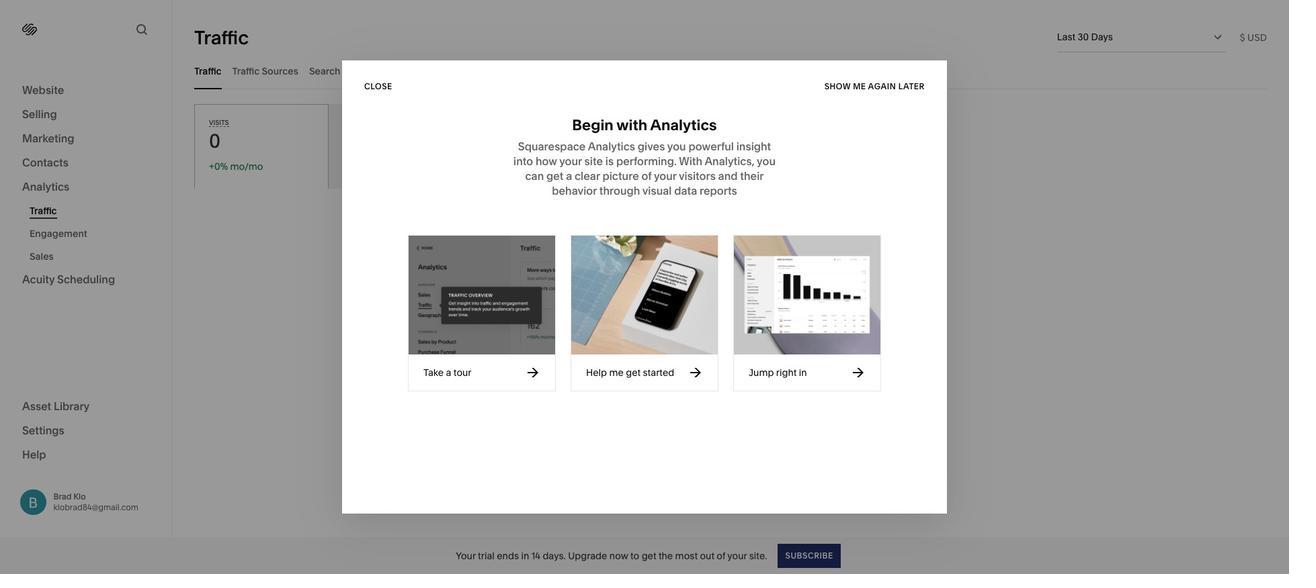 Task type: vqa. For each thing, say whether or not it's contained in the screenshot.
'more'
yes



Task type: locate. For each thing, give the bounding box(es) containing it.
14
[[531, 550, 540, 562]]

0 vertical spatial help
[[586, 367, 607, 379]]

0 horizontal spatial me
[[609, 367, 624, 379]]

pageviews 0 0% mo/mo
[[611, 119, 665, 173]]

0 horizontal spatial 0
[[209, 130, 220, 153]]

1 0% from the left
[[214, 161, 228, 173]]

1 vertical spatial analytics
[[22, 180, 69, 194]]

take
[[423, 367, 444, 379]]

1 vertical spatial your
[[727, 550, 747, 562]]

0 horizontal spatial 0%
[[214, 161, 228, 173]]

try
[[621, 384, 636, 397]]

0 vertical spatial to
[[677, 399, 687, 412]]

show me again later button
[[824, 74, 925, 98]]

traffic up visits
[[194, 65, 221, 77]]

0 vertical spatial get
[[626, 367, 641, 379]]

begin
[[572, 116, 613, 134]]

settings
[[22, 424, 64, 437]]

1 vertical spatial help
[[22, 448, 46, 461]]

show
[[824, 81, 851, 91]]

site.
[[749, 550, 767, 562]]

2 0 from the left
[[611, 130, 623, 153]]

analytics right with
[[650, 116, 717, 134]]

0 vertical spatial me
[[853, 81, 866, 91]]

mo/mo
[[230, 161, 263, 173], [496, 161, 531, 173], [632, 161, 665, 173]]

to right now
[[630, 550, 639, 562]]

tab list containing traffic
[[194, 52, 1267, 89]]

0 vertical spatial analytics
[[650, 116, 717, 134]]

mo/mo for pageviews 0 0% mo/mo
[[632, 161, 665, 173]]

in right right
[[799, 367, 807, 379]]

me inside show me again later button
[[853, 81, 866, 91]]

1 vertical spatial me
[[609, 367, 624, 379]]

0 vertical spatial in
[[799, 367, 807, 379]]

traffic left the sources
[[232, 65, 260, 77]]

help for help
[[22, 448, 46, 461]]

upgrade
[[568, 550, 607, 562]]

later
[[898, 81, 925, 91]]

get left 'the'
[[642, 550, 656, 562]]

help
[[586, 367, 607, 379], [22, 448, 46, 461]]

brad
[[53, 492, 72, 502]]

0 horizontal spatial get
[[626, 367, 641, 379]]

data.
[[805, 399, 830, 412]]

help link
[[22, 447, 46, 462]]

days
[[1091, 31, 1113, 43]]

analytics link
[[22, 179, 149, 196]]

help me get started
[[586, 367, 674, 379]]

your
[[631, 399, 654, 412], [727, 550, 747, 562]]

1 horizontal spatial mo/mo
[[496, 161, 531, 173]]

your down try
[[631, 399, 654, 412]]

0 horizontal spatial to
[[630, 550, 639, 562]]

0% down visits
[[214, 161, 228, 173]]

0% for visits 0 0% mo/mo
[[214, 161, 228, 173]]

sales link
[[30, 245, 157, 268]]

analytics down contacts
[[22, 180, 69, 194]]

acuity scheduling
[[22, 273, 115, 286]]

to right site
[[677, 399, 687, 412]]

me for get
[[609, 367, 624, 379]]

close button
[[364, 74, 392, 98]]

1 mo/mo from the left
[[230, 161, 263, 173]]

your right the of
[[727, 550, 747, 562]]

asset
[[22, 400, 51, 413]]

mo/mo inside pageviews 0 0% mo/mo
[[632, 161, 665, 173]]

analytics
[[757, 399, 802, 412]]

0 horizontal spatial mo/mo
[[230, 161, 263, 173]]

jump
[[749, 367, 774, 379]]

1 horizontal spatial 0%
[[617, 161, 630, 173]]

traffic inside traffic sources button
[[232, 65, 260, 77]]

no
[[668, 357, 688, 375]]

0 horizontal spatial in
[[521, 550, 529, 562]]

1 horizontal spatial to
[[677, 399, 687, 412]]

collect
[[690, 399, 725, 412]]

1 vertical spatial in
[[521, 550, 529, 562]]

to
[[677, 399, 687, 412], [630, 550, 639, 562]]

0 horizontal spatial your
[[631, 399, 654, 412]]

1 vertical spatial get
[[642, 550, 656, 562]]

your inside try selecting another date range or sharing your site to collect more analytics data.
[[631, 399, 654, 412]]

traffic up engagement
[[30, 205, 57, 217]]

settings link
[[22, 423, 149, 439]]

try selecting another date range or sharing your site to collect more analytics data.
[[621, 384, 840, 412]]

more
[[727, 399, 754, 412]]

get
[[626, 367, 641, 379], [642, 550, 656, 562]]

asset library
[[22, 400, 90, 413]]

range
[[756, 384, 786, 397]]

2 0% from the left
[[617, 161, 630, 173]]

1 horizontal spatial help
[[586, 367, 607, 379]]

scheduling
[[57, 273, 115, 286]]

selling
[[22, 108, 57, 121]]

get up try
[[626, 367, 641, 379]]

0% inside visits 0 0% mo/mo
[[214, 161, 228, 173]]

$ usd
[[1240, 31, 1267, 43]]

marketing
[[22, 132, 74, 145]]

2 horizontal spatial mo/mo
[[632, 161, 665, 173]]

1 0 from the left
[[209, 130, 220, 153]]

bounce rate button
[[328, 104, 462, 189]]

me
[[853, 81, 866, 91], [609, 367, 624, 379]]

mo/mo inside visits 0 0% mo/mo
[[230, 161, 263, 173]]

me up try
[[609, 367, 624, 379]]

website link
[[22, 83, 149, 99]]

rate
[[373, 119, 389, 126]]

1 horizontal spatial 0
[[611, 130, 623, 153]]

contacts
[[22, 156, 68, 169]]

started
[[643, 367, 674, 379]]

0 down 'pageviews'
[[611, 130, 623, 153]]

0 vertical spatial your
[[631, 399, 654, 412]]

traffic link
[[30, 200, 157, 222]]

jump right in
[[749, 367, 807, 379]]

in
[[799, 367, 807, 379], [521, 550, 529, 562]]

0 horizontal spatial help
[[22, 448, 46, 461]]

help down the settings
[[22, 448, 46, 461]]

tour
[[454, 367, 471, 379]]

tab list
[[194, 52, 1267, 89]]

0% inside pageviews 0 0% mo/mo
[[617, 161, 630, 173]]

0% down with
[[617, 161, 630, 173]]

bounce rate
[[343, 119, 389, 126]]

right
[[776, 367, 797, 379]]

marketing link
[[22, 131, 149, 147]]

traffic button
[[194, 52, 221, 89]]

pageviews
[[611, 119, 649, 126]]

in left 14
[[521, 550, 529, 562]]

mo/mo inside button
[[496, 161, 531, 173]]

0 inside pageviews 0 0% mo/mo
[[611, 130, 623, 153]]

me right show
[[853, 81, 866, 91]]

1 horizontal spatial me
[[853, 81, 866, 91]]

your
[[456, 550, 476, 562]]

1 horizontal spatial get
[[642, 550, 656, 562]]

0 down visits
[[209, 130, 220, 153]]

0 inside visits 0 0% mo/mo
[[209, 130, 220, 153]]

trial
[[478, 550, 495, 562]]

with
[[616, 116, 647, 134]]

or
[[789, 384, 799, 397]]

2 mo/mo from the left
[[496, 161, 531, 173]]

help left started
[[586, 367, 607, 379]]

3 mo/mo from the left
[[632, 161, 665, 173]]

1 horizontal spatial your
[[727, 550, 747, 562]]

your trial ends in 14 days. upgrade now to get the most out of your site.
[[456, 550, 767, 562]]

0%
[[214, 161, 228, 173], [617, 161, 630, 173]]

analytics
[[650, 116, 717, 134], [22, 180, 69, 194]]



Task type: describe. For each thing, give the bounding box(es) containing it.
selling link
[[22, 107, 149, 123]]

brad klo klobrad84@gmail.com
[[53, 492, 138, 513]]

contacts link
[[22, 155, 149, 171]]

to inside try selecting another date range or sharing your site to collect more analytics data.
[[677, 399, 687, 412]]

asset library link
[[22, 399, 149, 415]]

again
[[868, 81, 896, 91]]

another
[[688, 384, 728, 397]]

now
[[609, 550, 628, 562]]

sharing
[[802, 384, 840, 397]]

acuity
[[22, 273, 55, 286]]

library
[[54, 400, 90, 413]]

traffic inside traffic link
[[30, 205, 57, 217]]

engagement
[[30, 228, 87, 240]]

me for again
[[853, 81, 866, 91]]

traffic up traffic button
[[194, 26, 249, 49]]

last 30 days button
[[1057, 22, 1225, 52]]

30
[[1078, 31, 1089, 43]]

$
[[1240, 31, 1245, 43]]

ends
[[497, 550, 519, 562]]

available
[[728, 357, 793, 375]]

keywords
[[343, 65, 387, 77]]

take a tour
[[423, 367, 471, 379]]

0% for pageviews 0 0% mo/mo
[[617, 161, 630, 173]]

no data available
[[668, 357, 793, 375]]

begin with analytics
[[572, 116, 717, 134]]

sales
[[30, 251, 54, 263]]

klobrad84@gmail.com
[[53, 503, 138, 513]]

traffic sources button
[[232, 52, 298, 89]]

out
[[700, 550, 714, 562]]

1 horizontal spatial analytics
[[650, 116, 717, 134]]

mo/mo for visits 0 0% mo/mo
[[230, 161, 263, 173]]

sources
[[262, 65, 298, 77]]

mo/mo button
[[462, 104, 596, 189]]

klo
[[73, 492, 86, 502]]

1 horizontal spatial in
[[799, 367, 807, 379]]

engagement link
[[30, 222, 157, 245]]

of
[[717, 550, 725, 562]]

visits 0 0% mo/mo
[[209, 119, 263, 173]]

search
[[309, 65, 340, 77]]

bounce
[[343, 119, 371, 126]]

site
[[656, 399, 675, 412]]

search keywords button
[[309, 52, 387, 89]]

traffic sources
[[232, 65, 298, 77]]

1 vertical spatial to
[[630, 550, 639, 562]]

the
[[659, 550, 673, 562]]

close
[[364, 81, 392, 91]]

search keywords
[[309, 65, 387, 77]]

help for help me get started
[[586, 367, 607, 379]]

usd
[[1247, 31, 1267, 43]]

data
[[691, 357, 725, 375]]

a
[[446, 367, 451, 379]]

last 30 days
[[1057, 31, 1113, 43]]

website
[[22, 83, 64, 97]]

most
[[675, 550, 698, 562]]

visits
[[209, 119, 229, 126]]

date
[[731, 384, 754, 397]]

0 for pageviews 0 0% mo/mo
[[611, 130, 623, 153]]

last
[[1057, 31, 1075, 43]]

days.
[[543, 550, 566, 562]]

0 horizontal spatial analytics
[[22, 180, 69, 194]]

0 for visits 0 0% mo/mo
[[209, 130, 220, 153]]

acuity scheduling link
[[22, 272, 149, 288]]

selecting
[[639, 384, 686, 397]]

show me again later
[[824, 81, 925, 91]]



